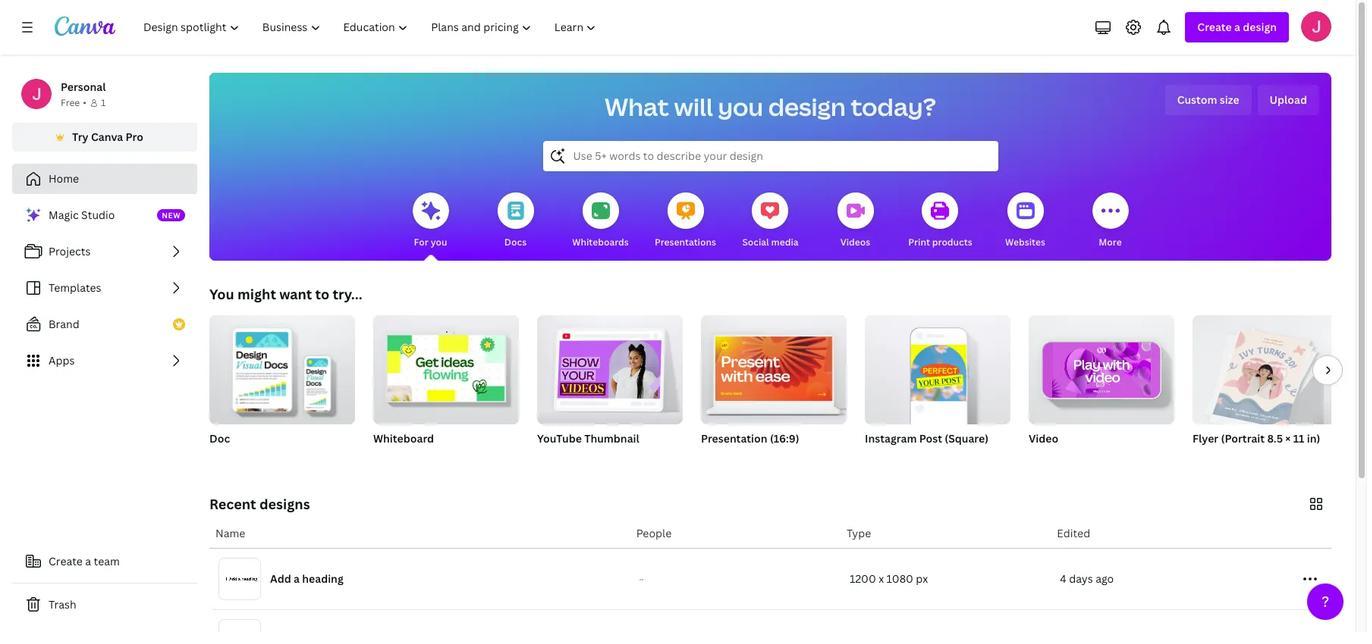 Task type: describe. For each thing, give the bounding box(es) containing it.
in)
[[1307, 432, 1320, 446]]

create a team
[[49, 555, 120, 569]]

templates
[[49, 281, 101, 295]]

for you
[[414, 236, 447, 249]]

1080
[[887, 572, 913, 586]]

a for heading
[[294, 572, 300, 586]]

a for team
[[85, 555, 91, 569]]

0 horizontal spatial design
[[768, 90, 846, 123]]

instagram post (square) group
[[865, 310, 1011, 466]]

presentation (16:9) group
[[701, 310, 847, 466]]

more button
[[1092, 182, 1129, 261]]

2 - from the left
[[642, 576, 644, 583]]

whiteboards button
[[572, 182, 629, 261]]

doc group
[[209, 310, 355, 466]]

presentations button
[[655, 182, 716, 261]]

will
[[674, 90, 713, 123]]

group for flyer (portrait 8.5 × 11 in)
[[1193, 310, 1338, 430]]

you might want to try...
[[209, 285, 362, 303]]

you
[[209, 285, 234, 303]]

4
[[1060, 572, 1067, 586]]

apps link
[[12, 346, 197, 376]]

docs button
[[497, 182, 534, 261]]

1 - from the left
[[639, 576, 642, 583]]

for
[[414, 236, 429, 249]]

×
[[1285, 432, 1291, 446]]

create a design
[[1197, 20, 1277, 34]]

video
[[1029, 432, 1058, 446]]

media
[[771, 236, 799, 249]]

0 vertical spatial you
[[718, 90, 763, 123]]

videos
[[840, 236, 870, 249]]

docs
[[504, 236, 527, 249]]

ago
[[1096, 572, 1114, 586]]

•
[[83, 96, 86, 109]]

social media button
[[742, 182, 799, 261]]

presentation (16:9)
[[701, 432, 799, 446]]

print
[[908, 236, 930, 249]]

brand link
[[12, 310, 197, 340]]

group for whiteboard
[[373, 310, 519, 425]]

create for create a team
[[49, 555, 83, 569]]

1
[[101, 96, 106, 109]]

today?
[[851, 90, 936, 123]]

list containing magic studio
[[12, 200, 197, 376]]

design inside dropdown button
[[1243, 20, 1277, 34]]

youtube thumbnail
[[537, 432, 639, 446]]

recent
[[209, 495, 256, 514]]

websites
[[1005, 236, 1045, 249]]

a for design
[[1234, 20, 1240, 34]]

6 group from the left
[[1029, 310, 1174, 425]]

presentation
[[701, 432, 767, 446]]

whiteboard group
[[373, 310, 519, 466]]

try...
[[333, 285, 362, 303]]

apps
[[49, 354, 75, 368]]

add
[[270, 572, 291, 586]]

upload button
[[1258, 85, 1319, 115]]

(portrait
[[1221, 432, 1265, 446]]

pro
[[126, 130, 143, 144]]

projects
[[49, 244, 91, 259]]

thumbnail
[[584, 432, 639, 446]]

try
[[72, 130, 88, 144]]

flyer
[[1193, 432, 1219, 446]]

days
[[1069, 572, 1093, 586]]

brand
[[49, 317, 80, 332]]

presentations
[[655, 236, 716, 249]]

1 group from the left
[[209, 310, 355, 425]]

size
[[1220, 93, 1239, 107]]



Task type: vqa. For each thing, say whether or not it's contained in the screenshot.
the left use
no



Task type: locate. For each thing, give the bounding box(es) containing it.
2 group from the left
[[373, 310, 519, 425]]

1200 x 1080 px
[[850, 572, 928, 586]]

video group
[[1029, 310, 1174, 466]]

youtube thumbnail group
[[537, 310, 683, 466]]

3 group from the left
[[537, 310, 683, 425]]

magic studio
[[49, 208, 115, 222]]

1 horizontal spatial create
[[1197, 20, 1232, 34]]

0 vertical spatial a
[[1234, 20, 1240, 34]]

trash
[[49, 598, 76, 612]]

trash link
[[12, 590, 197, 621]]

create up the custom size
[[1197, 20, 1232, 34]]

products
[[932, 236, 972, 249]]

1 horizontal spatial you
[[718, 90, 763, 123]]

top level navigation element
[[134, 12, 610, 42]]

new
[[162, 210, 181, 221]]

free •
[[61, 96, 86, 109]]

design left james peterson icon
[[1243, 20, 1277, 34]]

personal
[[61, 80, 106, 94]]

Search search field
[[573, 142, 968, 171]]

want
[[279, 285, 312, 303]]

projects link
[[12, 237, 197, 267]]

templates link
[[12, 273, 197, 303]]

free
[[61, 96, 80, 109]]

post
[[919, 432, 942, 446]]

home link
[[12, 164, 197, 194]]

0 horizontal spatial you
[[431, 236, 447, 249]]

2 horizontal spatial a
[[1234, 20, 1240, 34]]

you right the for
[[431, 236, 447, 249]]

create inside dropdown button
[[1197, 20, 1232, 34]]

None search field
[[543, 141, 998, 171]]

1 horizontal spatial design
[[1243, 20, 1277, 34]]

what will you design today?
[[605, 90, 936, 123]]

px
[[916, 572, 928, 586]]

studio
[[81, 208, 115, 222]]

team
[[94, 555, 120, 569]]

type
[[847, 527, 871, 541]]

a up size
[[1234, 20, 1240, 34]]

group for instagram post (square)
[[865, 310, 1011, 425]]

0 vertical spatial design
[[1243, 20, 1277, 34]]

create a design button
[[1185, 12, 1289, 42]]

create inside button
[[49, 555, 83, 569]]

you inside for you button
[[431, 236, 447, 249]]

might
[[237, 285, 276, 303]]

edited
[[1057, 527, 1090, 541]]

create left team
[[49, 555, 83, 569]]

home
[[49, 171, 79, 186]]

magic
[[49, 208, 79, 222]]

1200
[[850, 572, 876, 586]]

doc
[[209, 432, 230, 446]]

a
[[1234, 20, 1240, 34], [85, 555, 91, 569], [294, 572, 300, 586]]

7 group from the left
[[1193, 310, 1338, 430]]

design up search search field
[[768, 90, 846, 123]]

a right the add
[[294, 572, 300, 586]]

0 horizontal spatial create
[[49, 555, 83, 569]]

0 vertical spatial create
[[1197, 20, 1232, 34]]

recent designs
[[209, 495, 310, 514]]

(16:9)
[[770, 432, 799, 446]]

james peterson image
[[1301, 11, 1332, 42]]

(square)
[[945, 432, 989, 446]]

x
[[879, 572, 884, 586]]

flyer (portrait 8.5 × 11 in)
[[1193, 432, 1320, 446]]

group
[[209, 310, 355, 425], [373, 310, 519, 425], [537, 310, 683, 425], [701, 310, 847, 425], [865, 310, 1011, 425], [1029, 310, 1174, 425], [1193, 310, 1338, 430]]

name
[[215, 527, 245, 541]]

custom
[[1177, 93, 1217, 107]]

more
[[1099, 236, 1122, 249]]

videos button
[[837, 182, 874, 261]]

you right will
[[718, 90, 763, 123]]

websites button
[[1005, 182, 1045, 261]]

upload
[[1270, 93, 1307, 107]]

try canva pro button
[[12, 123, 197, 152]]

1 horizontal spatial a
[[294, 572, 300, 586]]

for you button
[[412, 182, 449, 261]]

5 group from the left
[[865, 310, 1011, 425]]

group for presentation (16:9)
[[701, 310, 847, 425]]

create a team button
[[12, 547, 197, 577]]

1 vertical spatial a
[[85, 555, 91, 569]]

designs
[[259, 495, 310, 514]]

youtube
[[537, 432, 582, 446]]

whiteboard
[[373, 432, 434, 446]]

list
[[12, 200, 197, 376]]

group for youtube thumbnail
[[537, 310, 683, 425]]

a inside create a design dropdown button
[[1234, 20, 1240, 34]]

add a heading
[[270, 572, 343, 586]]

0 horizontal spatial a
[[85, 555, 91, 569]]

flyer (portrait 8.5 × 11 in) group
[[1193, 310, 1338, 466]]

--
[[639, 576, 644, 583]]

heading
[[302, 572, 343, 586]]

create
[[1197, 20, 1232, 34], [49, 555, 83, 569]]

11
[[1293, 432, 1305, 446]]

-
[[639, 576, 642, 583], [642, 576, 644, 583]]

a left team
[[85, 555, 91, 569]]

canva
[[91, 130, 123, 144]]

people
[[636, 527, 672, 541]]

1 vertical spatial create
[[49, 555, 83, 569]]

print products
[[908, 236, 972, 249]]

social
[[742, 236, 769, 249]]

social media
[[742, 236, 799, 249]]

print products button
[[908, 182, 972, 261]]

instagram post (square)
[[865, 432, 989, 446]]

8.5
[[1267, 432, 1283, 446]]

1 vertical spatial design
[[768, 90, 846, 123]]

custom size button
[[1165, 85, 1251, 115]]

a inside "create a team" button
[[85, 555, 91, 569]]

to
[[315, 285, 329, 303]]

4 group from the left
[[701, 310, 847, 425]]

custom size
[[1177, 93, 1239, 107]]

1 vertical spatial you
[[431, 236, 447, 249]]

whiteboards
[[572, 236, 629, 249]]

you
[[718, 90, 763, 123], [431, 236, 447, 249]]

instagram
[[865, 432, 917, 446]]

create for create a design
[[1197, 20, 1232, 34]]

2 vertical spatial a
[[294, 572, 300, 586]]

4 days ago
[[1060, 572, 1114, 586]]



